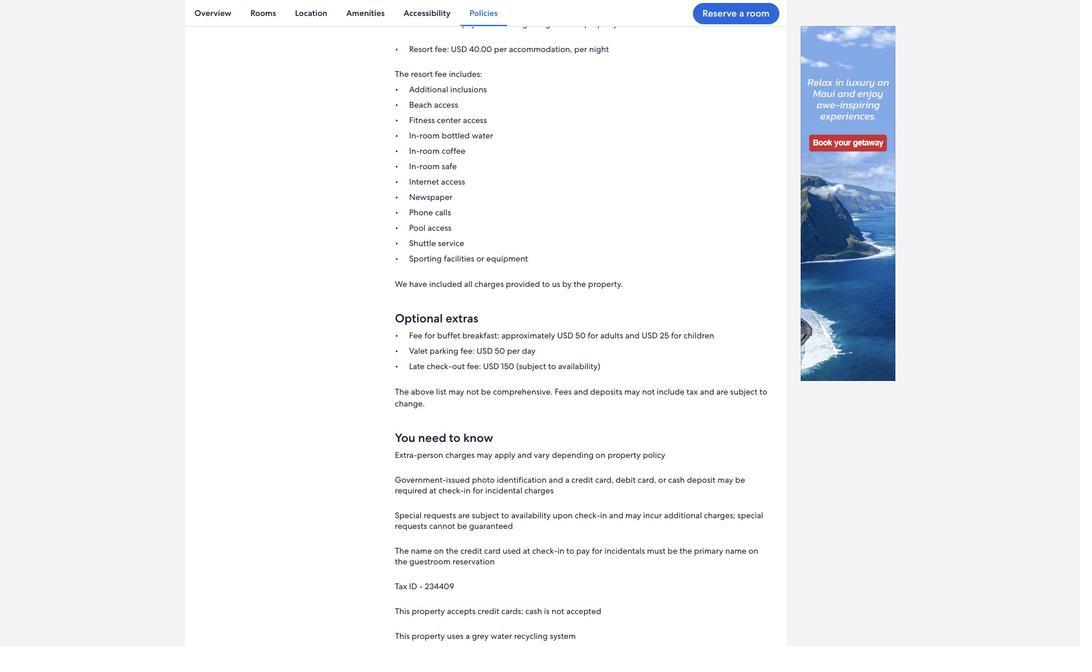 Task type: vqa. For each thing, say whether or not it's contained in the screenshot.
government-issued photo identification and a credit card, debit card, or cash deposit may be required at check-in for incidental charges
yes



Task type: locate. For each thing, give the bounding box(es) containing it.
room up in-room safe
[[420, 145, 440, 156]]

0 vertical spatial a
[[739, 7, 744, 19]]

1 vertical spatial subject
[[472, 510, 499, 521]]

the above list may not be comprehensive. fees and deposits may not include tax and are subject to change.
[[395, 386, 768, 409]]

we have included all charges provided to us by the property.
[[395, 279, 623, 289]]

are right cannot
[[458, 510, 470, 521]]

access down additional inclusions
[[434, 99, 458, 110]]

0 horizontal spatial name
[[411, 546, 432, 556]]

not right is
[[552, 606, 565, 617]]

approximately
[[502, 330, 555, 341]]

3 the from the top
[[395, 546, 409, 556]]

not
[[467, 386, 479, 397], [642, 386, 655, 397], [552, 606, 565, 617]]

debit
[[616, 475, 636, 485]]

fees
[[555, 386, 572, 397]]

room right reserve
[[747, 7, 770, 19]]

children
[[684, 330, 715, 341]]

1 horizontal spatial in
[[558, 546, 565, 556]]

2 this from the top
[[395, 631, 410, 642]]

50
[[576, 330, 586, 341], [495, 346, 505, 356]]

card, right "debit"
[[638, 475, 656, 485]]

property down 'tax id - 234409'
[[412, 606, 445, 617]]

valet
[[409, 346, 428, 356]]

reserve a room button
[[693, 3, 779, 24]]

1 in- from the top
[[409, 130, 420, 141]]

access
[[434, 99, 458, 110], [463, 115, 487, 125], [441, 176, 465, 187], [428, 222, 452, 233]]

not right list
[[467, 386, 479, 397]]

list containing additional inclusions
[[395, 84, 772, 264]]

this
[[395, 606, 410, 617], [395, 631, 410, 642]]

fee: up out
[[461, 346, 475, 356]]

1 vertical spatial water
[[491, 631, 512, 642]]

1 horizontal spatial name
[[726, 546, 747, 556]]

0 horizontal spatial on
[[434, 546, 444, 556]]

2 horizontal spatial not
[[642, 386, 655, 397]]

0 vertical spatial list
[[185, 0, 787, 26]]

0 vertical spatial this
[[395, 606, 410, 617]]

safe
[[442, 161, 457, 171]]

out
[[452, 361, 465, 372]]

0 horizontal spatial card,
[[595, 475, 614, 485]]

phone calls
[[409, 207, 451, 218]]

1 this from the top
[[395, 606, 410, 617]]

sporting
[[409, 253, 442, 264]]

2 vertical spatial list
[[395, 330, 772, 372]]

in-room coffee list item
[[395, 145, 772, 156]]

1 vertical spatial property
[[412, 606, 445, 617]]

property for this property accepts credit cards; cash is not accepted
[[412, 606, 445, 617]]

to inside list
[[548, 361, 556, 372]]

the inside the above list may not be comprehensive. fees and deposits may not include tax and are subject to change.
[[395, 386, 409, 397]]

room for in-room coffee
[[420, 145, 440, 156]]

1 vertical spatial at
[[429, 485, 437, 496]]

the up 40.00
[[478, 18, 490, 29]]

50 up late check-out fee: usd 150 (subject to availability)
[[495, 346, 505, 356]]

may down know
[[477, 450, 493, 460]]

credit left card
[[461, 546, 482, 556]]

3 in- from the top
[[409, 161, 420, 171]]

2 vertical spatial the
[[395, 546, 409, 556]]

at right used
[[523, 546, 530, 556]]

internet access
[[409, 176, 465, 187]]

room up in-room coffee on the left top
[[420, 130, 440, 141]]

usd
[[451, 44, 467, 54], [557, 330, 574, 341], [642, 330, 658, 341], [477, 346, 493, 356], [483, 361, 499, 372]]

above
[[411, 386, 434, 397]]

resort
[[411, 68, 433, 79]]

be down late check-out fee: usd 150 (subject to availability)
[[481, 386, 491, 397]]

a right reserve
[[739, 7, 744, 19]]

pay
[[462, 18, 476, 29], [577, 546, 590, 556]]

must
[[647, 546, 666, 556]]

for up valet parking fee: usd 50 per day list item
[[588, 330, 598, 341]]

0 vertical spatial cash
[[668, 475, 685, 485]]

be up special
[[736, 475, 745, 485]]

usd down breakfast:
[[477, 346, 493, 356]]

us
[[552, 279, 561, 289]]

subject
[[730, 386, 758, 397], [472, 510, 499, 521]]

in- for in-room safe
[[409, 161, 420, 171]]

access for internet access
[[441, 176, 465, 187]]

0 horizontal spatial or
[[477, 253, 485, 264]]

phone
[[409, 207, 433, 218]]

check- right upon
[[575, 510, 600, 521]]

this property uses a grey water recycling system
[[395, 631, 576, 642]]

and left "incur"
[[609, 510, 624, 521]]

usd left 40.00
[[451, 44, 467, 54]]

property left uses
[[412, 631, 445, 642]]

access down safe at the top left
[[441, 176, 465, 187]]

may
[[449, 386, 464, 397], [625, 386, 640, 397], [477, 450, 493, 460], [718, 475, 734, 485], [626, 510, 641, 521]]

may left "incur"
[[626, 510, 641, 521]]

are right tax
[[717, 386, 728, 397]]

list
[[436, 386, 447, 397]]

room
[[747, 7, 770, 19], [420, 130, 440, 141], [420, 145, 440, 156], [420, 161, 440, 171]]

0 vertical spatial credit
[[572, 475, 593, 485]]

in inside government-issued photo identification and a credit card, debit card, or cash deposit may be required at check-in for incidental charges
[[464, 485, 471, 496]]

check- left photo
[[439, 485, 464, 496]]

optional extras
[[395, 311, 479, 326]]

1 horizontal spatial are
[[717, 386, 728, 397]]

a down depending on the right of the page
[[565, 475, 570, 485]]

1 vertical spatial fee:
[[461, 346, 475, 356]]

access up bottled
[[463, 115, 487, 125]]

2 vertical spatial in-
[[409, 161, 420, 171]]

1 horizontal spatial cash
[[668, 475, 685, 485]]

1 vertical spatial 50
[[495, 346, 505, 356]]

per left day
[[507, 346, 520, 356]]

in left photo
[[464, 485, 471, 496]]

1 horizontal spatial or
[[659, 475, 666, 485]]

includes:
[[449, 68, 482, 79]]

breakfast:
[[463, 330, 500, 341]]

name down cannot
[[411, 546, 432, 556]]

pay down special requests are subject to availability upon check-in and may incur additional charges; special requests cannot be guaranteed
[[577, 546, 590, 556]]

1 vertical spatial a
[[565, 475, 570, 485]]

for right issued
[[473, 485, 483, 496]]

in- up the internet
[[409, 161, 420, 171]]

in
[[464, 485, 471, 496], [600, 510, 607, 521], [558, 546, 565, 556]]

charges right all
[[475, 279, 504, 289]]

the left guestroom
[[395, 546, 409, 556]]

special
[[395, 510, 422, 521]]

late check-out fee: usd 150 (subject to availability) list item
[[395, 361, 772, 372]]

subject down incidental
[[472, 510, 499, 521]]

2 the from the top
[[395, 386, 409, 397]]

room for in-room bottled water
[[420, 130, 440, 141]]

on
[[596, 450, 606, 460], [434, 546, 444, 556], [749, 546, 759, 556]]

0 horizontal spatial cash
[[526, 606, 542, 617]]

the
[[395, 68, 409, 79], [395, 386, 409, 397], [395, 546, 409, 556]]

1 vertical spatial are
[[458, 510, 470, 521]]

2 horizontal spatial a
[[739, 7, 744, 19]]

be right the must
[[668, 546, 678, 556]]

charges up availability
[[525, 485, 554, 496]]

usd left 150 at the left bottom of the page
[[483, 361, 499, 372]]

rooms link
[[241, 0, 286, 26]]

valet parking fee: usd 50 per day list item
[[395, 346, 772, 356]]

the right by
[[574, 279, 586, 289]]

check- right used
[[532, 546, 558, 556]]

cash left deposit
[[668, 475, 685, 485]]

1 vertical spatial in-
[[409, 145, 420, 156]]

1 vertical spatial pay
[[577, 546, 590, 556]]

1 vertical spatial this
[[395, 631, 410, 642]]

50 up valet parking fee: usd 50 per day list item
[[576, 330, 586, 341]]

in- up in-room safe
[[409, 145, 420, 156]]

in-room bottled water list item
[[395, 130, 772, 141]]

0 horizontal spatial at
[[429, 485, 437, 496]]

1 vertical spatial the
[[395, 386, 409, 397]]

and down vary
[[549, 475, 563, 485]]

in- for in-room bottled water
[[409, 130, 420, 141]]

(subject
[[516, 361, 546, 372]]

access up 'shuttle service'
[[428, 222, 452, 233]]

0 vertical spatial pay
[[462, 18, 476, 29]]

charges;
[[704, 510, 736, 521]]

card,
[[595, 475, 614, 485], [638, 475, 656, 485]]

1 horizontal spatial card,
[[638, 475, 656, 485]]

2 vertical spatial in
[[558, 546, 565, 556]]

1 horizontal spatial subject
[[730, 386, 758, 397]]

1 the from the top
[[395, 68, 409, 79]]

room up the internet
[[420, 161, 440, 171]]

incur
[[643, 510, 662, 521]]

1 vertical spatial or
[[659, 475, 666, 485]]

and left vary
[[518, 450, 532, 460]]

0 horizontal spatial subject
[[472, 510, 499, 521]]

government-
[[395, 475, 446, 485]]

or right facilities
[[477, 253, 485, 264]]

the
[[478, 18, 490, 29], [570, 18, 583, 29], [574, 279, 586, 289], [446, 546, 459, 556], [680, 546, 692, 556], [395, 556, 408, 567]]

pay up 40.00
[[462, 18, 476, 29]]

check- inside special requests are subject to availability upon check-in and may incur additional charges; special requests cannot be guaranteed
[[575, 510, 600, 521]]

be inside the name on the credit card used at check-in to pay for incidentals must be the primary name on the guestroom reservation
[[668, 546, 678, 556]]

water right bottled
[[472, 130, 493, 141]]

credit left cards;
[[478, 606, 499, 617]]

you
[[395, 430, 416, 446]]

location link
[[286, 0, 337, 26]]

on right depending on the right of the page
[[596, 450, 606, 460]]

reserve
[[703, 7, 737, 19]]

credit
[[572, 475, 593, 485], [461, 546, 482, 556], [478, 606, 499, 617]]

2 name from the left
[[726, 546, 747, 556]]

be
[[417, 18, 427, 29], [481, 386, 491, 397], [736, 475, 745, 485], [457, 521, 467, 531], [668, 546, 678, 556]]

included
[[429, 279, 462, 289]]

2 horizontal spatial in
[[600, 510, 607, 521]]

fitness center access list item
[[395, 115, 772, 125]]

inclusions
[[450, 84, 487, 94]]

in down special requests are subject to availability upon check-in and may incur additional charges; special requests cannot be guaranteed
[[558, 546, 565, 556]]

the up change.
[[395, 386, 409, 397]]

shuttle service
[[409, 238, 464, 248]]

not left include
[[642, 386, 655, 397]]

0 vertical spatial in
[[464, 485, 471, 496]]

water right 'grey'
[[491, 631, 512, 642]]

0 vertical spatial in-
[[409, 130, 420, 141]]

0 vertical spatial or
[[477, 253, 485, 264]]

0 vertical spatial property
[[608, 450, 641, 460]]

fitness center access
[[409, 115, 487, 125]]

this property accepts credit cards; cash is not accepted
[[395, 606, 601, 617]]

pay inside the name on the credit card used at check-in to pay for incidentals must be the primary name on the guestroom reservation
[[577, 546, 590, 556]]

you need to know
[[395, 430, 493, 446]]

be inside special requests are subject to availability upon check-in and may incur additional charges; special requests cannot be guaranteed
[[457, 521, 467, 531]]

for right 25
[[671, 330, 682, 341]]

on down cannot
[[434, 546, 444, 556]]

name right primary
[[726, 546, 747, 556]]

the resort fee includes:
[[395, 68, 482, 79]]

adults
[[601, 330, 623, 341]]

for inside the name on the credit card used at check-in to pay for incidentals must be the primary name on the guestroom reservation
[[592, 546, 603, 556]]

1 card, from the left
[[595, 475, 614, 485]]

2 vertical spatial at
[[523, 546, 530, 556]]

policies
[[470, 8, 498, 18]]

and inside government-issued photo identification and a credit card, debit card, or cash deposit may be required at check-in for incidental charges
[[549, 475, 563, 485]]

2 vertical spatial credit
[[478, 606, 499, 617]]

pool access list item
[[395, 222, 772, 233]]

or down policy
[[659, 475, 666, 485]]

0 vertical spatial are
[[717, 386, 728, 397]]

1 vertical spatial credit
[[461, 546, 482, 556]]

and inside special requests are subject to availability upon check-in and may incur additional charges; special requests cannot be guaranteed
[[609, 510, 624, 521]]

0 vertical spatial at
[[561, 18, 568, 29]]

on down special
[[749, 546, 759, 556]]

credit inside government-issued photo identification and a credit card, debit card, or cash deposit may be required at check-in for incidental charges
[[572, 475, 593, 485]]

guaranteed
[[469, 521, 513, 531]]

following
[[492, 18, 528, 29]]

this for this property uses a grey water recycling system
[[395, 631, 410, 642]]

requests
[[424, 510, 456, 521], [395, 521, 427, 531]]

the left resort
[[395, 68, 409, 79]]

usd up valet parking fee: usd 50 per day list item
[[557, 330, 574, 341]]

the inside the name on the credit card used at check-in to pay for incidentals must be the primary name on the guestroom reservation
[[395, 546, 409, 556]]

for left "incidentals"
[[592, 546, 603, 556]]

id
[[409, 581, 417, 592]]

card, left "debit"
[[595, 475, 614, 485]]

in inside the name on the credit card used at check-in to pay for incidentals must be the primary name on the guestroom reservation
[[558, 546, 565, 556]]

0 vertical spatial subject
[[730, 386, 758, 397]]

cash left is
[[526, 606, 542, 617]]

1 horizontal spatial at
[[523, 546, 530, 556]]

fee: right resort
[[435, 44, 449, 54]]

deposit
[[687, 475, 716, 485]]

0 horizontal spatial in
[[464, 485, 471, 496]]

0 horizontal spatial 50
[[495, 346, 505, 356]]

card
[[484, 546, 501, 556]]

property for this property uses a grey water recycling system
[[412, 631, 445, 642]]

facilities
[[444, 253, 475, 264]]

1 horizontal spatial a
[[565, 475, 570, 485]]

requests left cannot
[[395, 521, 427, 531]]

to inside special requests are subject to availability upon check-in and may incur additional charges; special requests cannot be guaranteed
[[501, 510, 509, 521]]

0 horizontal spatial are
[[458, 510, 470, 521]]

usd left 25
[[642, 330, 658, 341]]

for inside government-issued photo identification and a credit card, debit card, or cash deposit may be required at check-in for incidental charges
[[473, 485, 483, 496]]

at right required
[[429, 485, 437, 496]]

in right upon
[[600, 510, 607, 521]]

government-issued photo identification and a credit card, debit card, or cash deposit may be required at check-in for incidental charges
[[395, 475, 745, 496]]

a right uses
[[466, 631, 470, 642]]

1 horizontal spatial pay
[[577, 546, 590, 556]]

1 vertical spatial list
[[395, 84, 772, 264]]

overview
[[194, 8, 232, 18]]

resort fee: usd 40.00 per accommodation, per night list item
[[395, 44, 772, 54]]

buffet
[[437, 330, 461, 341]]

parking
[[430, 346, 459, 356]]

access for beach access
[[434, 99, 458, 110]]

at up resort fee: usd 40.00 per accommodation, per night list item
[[561, 18, 568, 29]]

subject inside special requests are subject to availability upon check-in and may incur additional charges; special requests cannot be guaranteed
[[472, 510, 499, 521]]

to inside the name on the credit card used at check-in to pay for incidentals must be the primary name on the guestroom reservation
[[567, 546, 575, 556]]

property up "debit"
[[608, 450, 641, 460]]

0 horizontal spatial a
[[466, 631, 470, 642]]

cash
[[668, 475, 685, 485], [526, 606, 542, 617]]

1 horizontal spatial on
[[596, 450, 606, 460]]

0 vertical spatial 50
[[576, 330, 586, 341]]

fee: right out
[[467, 361, 481, 372]]

be right you'll at the left top
[[417, 18, 427, 29]]

list
[[185, 0, 787, 26], [395, 84, 772, 264], [395, 330, 772, 372]]

2 vertical spatial property
[[412, 631, 445, 642]]

2 in- from the top
[[409, 145, 420, 156]]

be right cannot
[[457, 521, 467, 531]]

credit down depending on the right of the page
[[572, 475, 593, 485]]

depending
[[552, 450, 594, 460]]

charges up the accommodation,
[[530, 18, 559, 29]]

in- down fitness
[[409, 130, 420, 141]]

0 vertical spatial the
[[395, 68, 409, 79]]

1 vertical spatial in
[[600, 510, 607, 521]]

may right deposit
[[718, 475, 734, 485]]

check- down parking
[[427, 361, 452, 372]]

tax
[[687, 386, 698, 397]]

by
[[563, 279, 572, 289]]

subject right tax
[[730, 386, 758, 397]]

per left night
[[574, 44, 587, 54]]



Task type: describe. For each thing, give the bounding box(es) containing it.
0 vertical spatial fee:
[[435, 44, 449, 54]]

late check-out fee: usd 150 (subject to availability)
[[409, 361, 601, 372]]

all
[[464, 279, 473, 289]]

availability
[[511, 510, 551, 521]]

at inside the name on the credit card used at check-in to pay for incidentals must be the primary name on the guestroom reservation
[[523, 546, 530, 556]]

reservation
[[453, 556, 495, 567]]

a inside government-issued photo identification and a credit card, debit card, or cash deposit may be required at check-in for incidental charges
[[565, 475, 570, 485]]

cash inside government-issued photo identification and a credit card, debit card, or cash deposit may be required at check-in for incidental charges
[[668, 475, 685, 485]]

you'll be asked to pay the following charges at the property:
[[395, 18, 620, 29]]

may right deposits
[[625, 386, 640, 397]]

be inside government-issued photo identification and a credit card, debit card, or cash deposit may be required at check-in for incidental charges
[[736, 475, 745, 485]]

for right fee
[[425, 330, 435, 341]]

calls
[[435, 207, 451, 218]]

1 horizontal spatial 50
[[576, 330, 586, 341]]

internet access list item
[[395, 176, 772, 187]]

equipment
[[487, 253, 528, 264]]

the name on the credit card used at check-in to pay for incidentals must be the primary name on the guestroom reservation
[[395, 546, 759, 567]]

are inside the above list may not be comprehensive. fees and deposits may not include tax and are subject to change.
[[717, 386, 728, 397]]

cards;
[[502, 606, 523, 617]]

bottled
[[442, 130, 470, 141]]

be inside the above list may not be comprehensive. fees and deposits may not include tax and are subject to change.
[[481, 386, 491, 397]]

accepted
[[567, 606, 601, 617]]

in-room safe list item
[[395, 161, 772, 171]]

0 horizontal spatial pay
[[462, 18, 476, 29]]

incidental
[[486, 485, 523, 496]]

check- inside the name on the credit card used at check-in to pay for incidentals must be the primary name on the guestroom reservation
[[532, 546, 558, 556]]

policy
[[643, 450, 666, 460]]

2 vertical spatial a
[[466, 631, 470, 642]]

comprehensive.
[[493, 386, 553, 397]]

resort fee: usd 40.00 per accommodation, per night
[[409, 44, 609, 54]]

system
[[550, 631, 576, 642]]

may inside special requests are subject to availability upon check-in and may incur additional charges; special requests cannot be guaranteed
[[626, 510, 641, 521]]

additional
[[409, 84, 448, 94]]

uses
[[447, 631, 464, 642]]

list containing fee for buffet breakfast: approximately usd 50 for adults and usd 25 for children
[[395, 330, 772, 372]]

shuttle service list item
[[395, 238, 772, 248]]

the for the resort fee includes:
[[395, 68, 409, 79]]

access for pool access
[[428, 222, 452, 233]]

or inside list
[[477, 253, 485, 264]]

accepts
[[447, 606, 476, 617]]

room for in-room safe
[[420, 161, 440, 171]]

the for the above list may not be comprehensive. fees and deposits may not include tax and are subject to change.
[[395, 386, 409, 397]]

property:
[[585, 18, 620, 29]]

may inside government-issued photo identification and a credit card, debit card, or cash deposit may be required at check-in for incidental charges
[[718, 475, 734, 485]]

2 vertical spatial fee:
[[467, 361, 481, 372]]

pool
[[409, 222, 426, 233]]

2 horizontal spatial at
[[561, 18, 568, 29]]

may right list
[[449, 386, 464, 397]]

charges down you need to know at the left of page
[[446, 450, 475, 460]]

recycling
[[514, 631, 548, 642]]

sporting facilities or equipment
[[409, 253, 528, 264]]

pool access
[[409, 222, 452, 233]]

sporting facilities or equipment list item
[[395, 253, 772, 264]]

know
[[464, 430, 493, 446]]

and right tax
[[700, 386, 715, 397]]

list containing overview
[[185, 0, 787, 26]]

and right adults
[[626, 330, 640, 341]]

2 card, from the left
[[638, 475, 656, 485]]

extra-person charges may apply and vary depending on property policy
[[395, 450, 666, 460]]

per right 40.00
[[494, 44, 507, 54]]

credit inside the name on the credit card used at check-in to pay for incidentals must be the primary name on the guestroom reservation
[[461, 546, 482, 556]]

check- inside government-issued photo identification and a credit card, debit card, or cash deposit may be required at check-in for incidental charges
[[439, 485, 464, 496]]

0 horizontal spatial not
[[467, 386, 479, 397]]

cannot
[[429, 521, 455, 531]]

tax id - 234409
[[395, 581, 454, 592]]

additional inclusions list item
[[395, 84, 772, 94]]

issued
[[446, 475, 470, 485]]

availability)
[[558, 361, 601, 372]]

fee for buffet breakfast: approximately usd 50 for adults and usd 25 for children
[[409, 330, 715, 341]]

the left property:
[[570, 18, 583, 29]]

we
[[395, 279, 407, 289]]

fitness
[[409, 115, 435, 125]]

identification
[[497, 475, 547, 485]]

requests right special
[[424, 510, 456, 521]]

and right fees
[[574, 386, 588, 397]]

1 horizontal spatial not
[[552, 606, 565, 617]]

incidentals
[[605, 546, 645, 556]]

late
[[409, 361, 425, 372]]

in-room safe
[[409, 161, 457, 171]]

1 vertical spatial cash
[[526, 606, 542, 617]]

policies link
[[460, 0, 507, 26]]

per inside list
[[507, 346, 520, 356]]

accessibility link
[[394, 0, 460, 26]]

beach access
[[409, 99, 458, 110]]

additional inclusions
[[409, 84, 487, 94]]

in-room coffee
[[409, 145, 466, 156]]

person
[[417, 450, 444, 460]]

phone calls list item
[[395, 207, 772, 218]]

this for this property accepts credit cards; cash is not accepted
[[395, 606, 410, 617]]

in- for in-room coffee
[[409, 145, 420, 156]]

in inside special requests are subject to availability upon check-in and may incur additional charges; special requests cannot be guaranteed
[[600, 510, 607, 521]]

change.
[[395, 398, 425, 409]]

overview link
[[185, 0, 241, 26]]

provided
[[506, 279, 540, 289]]

2 horizontal spatial on
[[749, 546, 759, 556]]

extra-
[[395, 450, 417, 460]]

to inside the above list may not be comprehensive. fees and deposits may not include tax and are subject to change.
[[760, 386, 768, 397]]

have
[[409, 279, 427, 289]]

0 vertical spatial water
[[472, 130, 493, 141]]

accommodation,
[[509, 44, 572, 54]]

resort
[[409, 44, 433, 54]]

upon
[[553, 510, 573, 521]]

asked
[[429, 18, 450, 29]]

guestroom
[[410, 556, 451, 567]]

beach access list item
[[395, 99, 772, 110]]

deposits
[[590, 386, 623, 397]]

at inside government-issued photo identification and a credit card, debit card, or cash deposit may be required at check-in for incidental charges
[[429, 485, 437, 496]]

or inside government-issued photo identification and a credit card, debit card, or cash deposit may be required at check-in for incidental charges
[[659, 475, 666, 485]]

fee for buffet breakfast: approximately usd 50 for adults and usd 25 for children list item
[[395, 330, 772, 341]]

the for the name on the credit card used at check-in to pay for incidentals must be the primary name on the guestroom reservation
[[395, 546, 409, 556]]

newspaper list item
[[395, 192, 772, 202]]

subject inside the above list may not be comprehensive. fees and deposits may not include tax and are subject to change.
[[730, 386, 758, 397]]

beach
[[409, 99, 432, 110]]

are inside special requests are subject to availability upon check-in and may incur additional charges; special requests cannot be guaranteed
[[458, 510, 470, 521]]

234409
[[425, 581, 454, 592]]

day
[[522, 346, 536, 356]]

a inside button
[[739, 7, 744, 19]]

amenities
[[346, 8, 385, 18]]

1 name from the left
[[411, 546, 432, 556]]

special
[[738, 510, 764, 521]]

room inside reserve a room button
[[747, 7, 770, 19]]

fee
[[435, 68, 447, 79]]

used
[[503, 546, 521, 556]]

the up tax
[[395, 556, 408, 567]]

150
[[501, 361, 514, 372]]

amenities link
[[337, 0, 394, 26]]

required
[[395, 485, 427, 496]]

photo
[[472, 475, 495, 485]]

service
[[438, 238, 464, 248]]

you'll
[[395, 18, 415, 29]]

-
[[419, 581, 423, 592]]

in-room bottled water
[[409, 130, 493, 141]]

the left primary
[[680, 546, 692, 556]]

the down cannot
[[446, 546, 459, 556]]

location
[[295, 8, 327, 18]]

coffee
[[442, 145, 466, 156]]

valet parking fee: usd 50 per day
[[409, 346, 536, 356]]

extras
[[446, 311, 479, 326]]

charges inside government-issued photo identification and a credit card, debit card, or cash deposit may be required at check-in for incidental charges
[[525, 485, 554, 496]]



